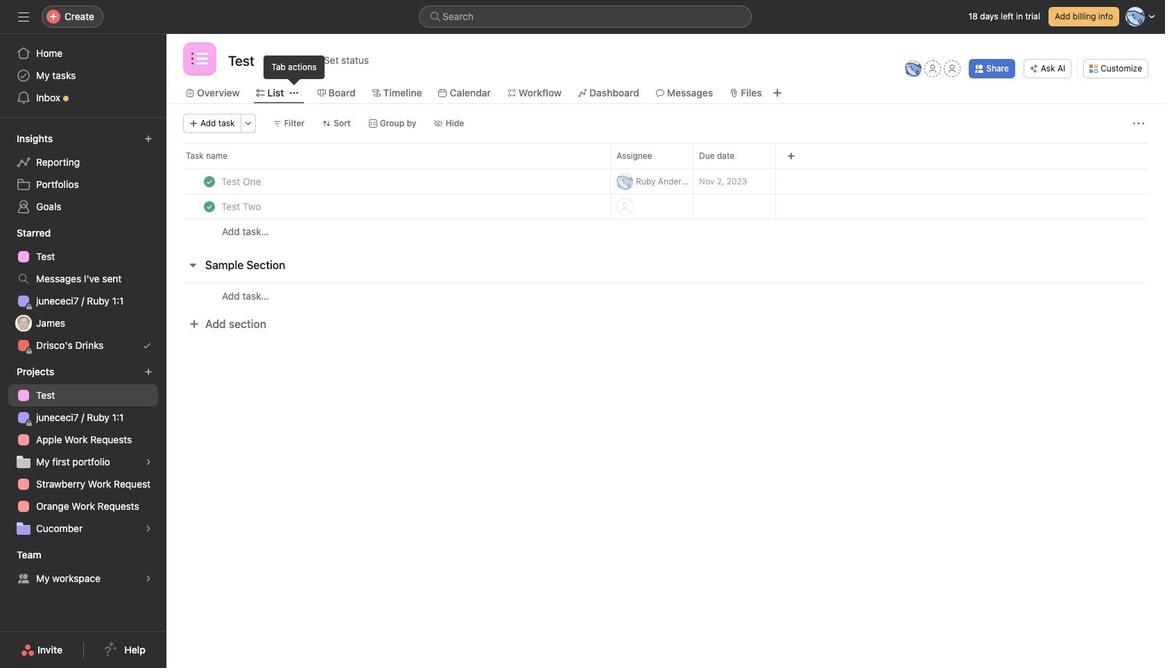 Task type: vqa. For each thing, say whether or not it's contained in the screenshot.
Manage project members image
yes



Task type: locate. For each thing, give the bounding box(es) containing it.
starred element
[[0, 221, 167, 359]]

new project or portfolio image
[[144, 368, 153, 376]]

1 vertical spatial task name text field
[[219, 199, 265, 213]]

list image
[[192, 51, 208, 67]]

see details, my first portfolio image
[[144, 458, 153, 466]]

projects element
[[0, 359, 167, 543]]

see details, cucomber image
[[144, 525, 153, 533]]

show options image
[[265, 55, 276, 66]]

1 vertical spatial completed image
[[201, 198, 218, 215]]

row
[[167, 143, 1166, 169], [183, 168, 1149, 169], [167, 169, 1166, 194], [167, 194, 1166, 219], [167, 219, 1166, 244], [167, 282, 1166, 309]]

0 vertical spatial completed image
[[201, 173, 218, 190]]

0 horizontal spatial more actions image
[[244, 119, 252, 128]]

1 completed image from the top
[[201, 173, 218, 190]]

0 vertical spatial task name text field
[[219, 175, 265, 188]]

collapse task list for this group image
[[187, 260, 198, 271]]

task name text field inside test two cell
[[219, 199, 265, 213]]

completed image
[[201, 173, 218, 190], [201, 198, 218, 215]]

list box
[[419, 6, 752, 28]]

more actions image
[[1134, 118, 1145, 129], [244, 119, 252, 128]]

2 task name text field from the top
[[219, 199, 265, 213]]

completed image inside test two cell
[[201, 198, 218, 215]]

task name text field right completed option
[[219, 175, 265, 188]]

task name text field inside the test one cell
[[219, 175, 265, 188]]

task name text field for completed option
[[219, 175, 265, 188]]

1 horizontal spatial more actions image
[[1134, 118, 1145, 129]]

test two cell
[[167, 194, 611, 219]]

task name text field right completed checkbox
[[219, 199, 265, 213]]

2 completed image from the top
[[201, 198, 218, 215]]

completed image inside the test one cell
[[201, 173, 218, 190]]

completed image up completed checkbox
[[201, 173, 218, 190]]

1 task name text field from the top
[[219, 175, 265, 188]]

completed image down completed option
[[201, 198, 218, 215]]

task name text field for completed checkbox
[[219, 199, 265, 213]]

None text field
[[225, 48, 258, 73]]

tab actions image
[[290, 89, 298, 97]]

tooltip
[[263, 56, 325, 83]]

completed image for completed option
[[201, 173, 218, 190]]

Task name text field
[[219, 175, 265, 188], [219, 199, 265, 213]]

Completed checkbox
[[201, 198, 218, 215]]



Task type: describe. For each thing, give the bounding box(es) containing it.
see details, my workspace image
[[144, 575, 153, 583]]

manage project members image
[[906, 60, 922, 77]]

test one cell
[[167, 169, 611, 194]]

global element
[[0, 34, 167, 117]]

insights element
[[0, 126, 167, 221]]

header untitled section tree grid
[[167, 169, 1166, 244]]

teams element
[[0, 543, 167, 593]]

add tab image
[[772, 87, 783, 99]]

add field image
[[788, 152, 796, 160]]

remove from starred image
[[284, 55, 295, 66]]

new insights image
[[144, 135, 153, 143]]

hide sidebar image
[[18, 11, 29, 22]]

completed image for completed checkbox
[[201, 198, 218, 215]]

Completed checkbox
[[201, 173, 218, 190]]



